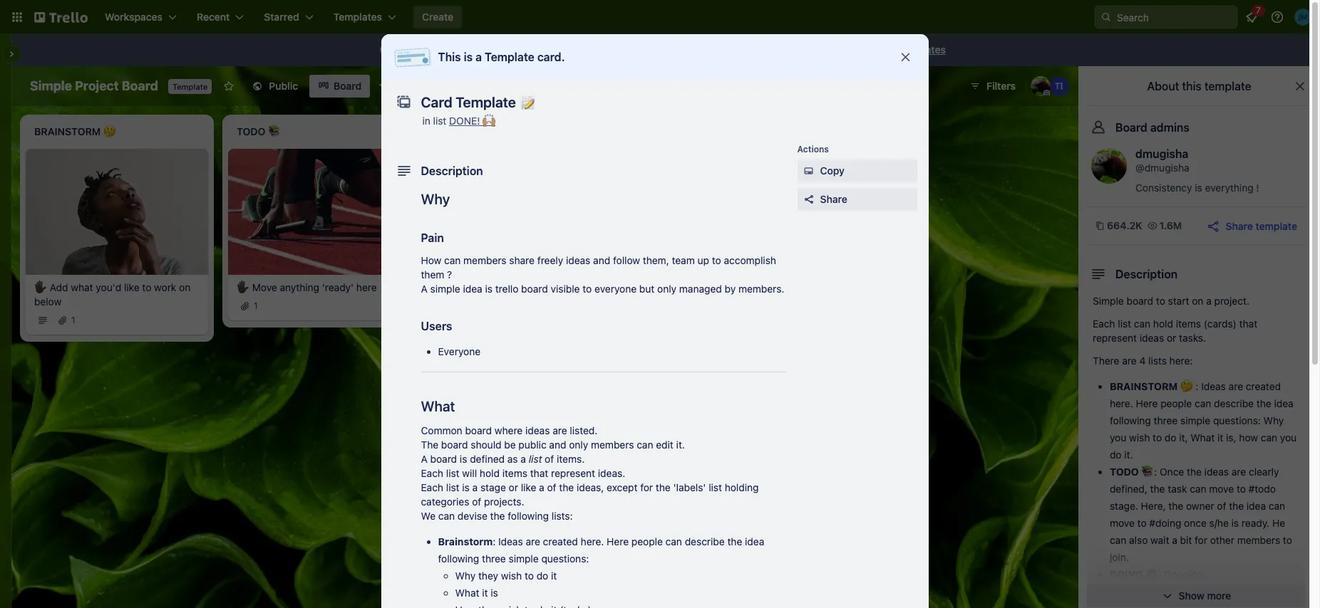 Task type: vqa. For each thing, say whether or not it's contained in the screenshot.


Task type: locate. For each thing, give the bounding box(es) containing it.
hold inside common board where ideas are listed. the board should be public and only members can edit it. a board is defined as a list of items. each list will hold items that represent ideas. each list is a stage or like a of the ideas, except for the 'labels' list holding categories of projects. we can devise the following lists:
[[480, 468, 500, 480]]

to left start
[[1156, 295, 1165, 307]]

of up devise
[[472, 496, 481, 508]]

1 vertical spatial and
[[549, 439, 566, 451]]

✋🏿 move anything from doing to done here link
[[642, 281, 807, 309]]

2 horizontal spatial move
[[657, 281, 682, 293]]

describe inside : ideas are created here. here people can describe the idea following three simple questions:
[[685, 536, 725, 548]]

1 anything from the left
[[280, 281, 319, 293]]

public right be
[[519, 439, 547, 451]]

why for why they wish to do it what it is
[[455, 570, 476, 582]]

that
[[524, 281, 543, 293], [1239, 318, 1258, 330], [530, 468, 548, 480]]

wish
[[1129, 432, 1150, 444], [501, 570, 522, 582]]

3 move from the left
[[657, 281, 682, 293]]

0 vertical spatial members
[[463, 254, 507, 267]]

a inside common board where ideas are listed. the board should be public and only members can edit it. a board is defined as a list of items. each list will hold items that represent ideas. each list is a stage or like a of the ideas, except for the 'labels' list holding categories of projects. we can devise the following lists:
[[421, 453, 428, 465]]

0 vertical spatial simple
[[430, 283, 460, 295]]

is right the s/he
[[1231, 518, 1239, 530]]

0 vertical spatial each
[[1093, 318, 1115, 330]]

to left work
[[142, 281, 151, 293]]

the down holding
[[727, 536, 742, 548]]

that inside common board where ideas are listed. the board should be public and only members can edit it. a board is defined as a list of items. each list will hold items that represent ideas. each list is a stage or like a of the ideas, except for the 'labels' list holding categories of projects. we can devise the following lists:
[[530, 468, 548, 480]]

idea inside : ideas are created here. here people can describe the idea following three simple questions:
[[745, 536, 764, 548]]

2 horizontal spatial simple
[[1180, 415, 1211, 427]]

1 horizontal spatial share
[[1226, 220, 1253, 232]]

done!
[[449, 115, 480, 127], [1110, 586, 1142, 598]]

this for this is a public template for anyone on the internet to copy.
[[394, 43, 414, 56]]

of inside : once the ideas are clearly defined, the task can move to #todo stage. here, the owner of the idea can move to #doing once s/he is ready. he can also wait a bit for other members to join.
[[1217, 500, 1226, 513]]

: inside : ideas are created here. here people can describe the idea following three simple questions:
[[493, 536, 496, 548]]

2 vertical spatial why
[[455, 570, 476, 582]]

members
[[463, 254, 507, 267], [591, 439, 634, 451], [1237, 535, 1280, 547]]

simple
[[430, 283, 460, 295], [1180, 415, 1211, 427], [509, 553, 539, 565]]

to right the visible at top left
[[583, 283, 592, 295]]

on for anyone
[[560, 43, 571, 56]]

wait
[[1151, 535, 1169, 547]]

on right start
[[1192, 295, 1204, 307]]

board
[[122, 78, 158, 93], [334, 80, 362, 92], [1116, 121, 1148, 134]]

1 horizontal spatial questions:
[[1213, 415, 1261, 427]]

is,
[[1226, 432, 1236, 444]]

following inside : ideas are created here. here people can describe the idea following three simple questions: why you wish to do it, what it is, how can you do it.
[[1110, 415, 1151, 427]]

template down ! in the top of the page
[[1256, 220, 1297, 232]]

devise
[[458, 510, 487, 522]]

board link
[[309, 75, 370, 98]]

ideas inside "how can members share freely ideas and follow them, team up to accomplish them ? a simple idea is trello board visible to everyone but only managed by members."
[[566, 254, 590, 267]]

where
[[495, 425, 523, 437]]

following for brainstorm 🤔
[[1110, 415, 1151, 427]]

board
[[521, 283, 548, 295], [1127, 295, 1153, 307], [465, 425, 492, 437], [441, 439, 468, 451], [430, 453, 457, 465]]

anything inside '✋🏿 move anything that is actually started here'
[[482, 281, 522, 293]]

here for brainstorm
[[607, 536, 629, 548]]

2 a from the top
[[421, 453, 428, 465]]

: inside : once the ideas are clearly defined, the task can move to #todo stage. here, the owner of the idea can move to #doing once s/he is ready. he can also wait a bit for other members to join.
[[1154, 466, 1157, 478]]

are inside common board where ideas are listed. the board should be public and only members can edit it. a board is defined as a list of items. each list will hold items that represent ideas. each list is a stage or like a of the ideas, except for the 'labels' list holding categories of projects. we can devise the following lists:
[[553, 425, 567, 437]]

1 horizontal spatial created
[[1246, 381, 1281, 393]]

represent inside common board where ideas are listed. the board should be public and only members can edit it. a board is defined as a list of items. each list will hold items that represent ideas. each list is a stage or like a of the ideas, except for the 'labels' list holding categories of projects. we can devise the following lists:
[[551, 468, 595, 480]]

1 vertical spatial created
[[543, 536, 578, 548]]

✋🏿 inside the ✋🏿 add what you'd like to work on below
[[34, 281, 47, 293]]

1 horizontal spatial like
[[521, 482, 536, 494]]

three for brainstorm 🤔
[[1154, 415, 1178, 427]]

1 vertical spatial describe
[[685, 536, 725, 548]]

here inside : ideas are created here. here people can describe the idea following three simple questions: why you wish to do it, what it is, how can you do it.
[[1136, 398, 1158, 410]]

1 horizontal spatial hold
[[1153, 318, 1173, 330]]

2 vertical spatial following
[[438, 553, 479, 565]]

description down in list done! 🙌🏽
[[421, 165, 483, 177]]

are up why they wish to do it what it is in the bottom left of the page
[[526, 536, 540, 548]]

0 horizontal spatial share
[[820, 193, 847, 205]]

ideas right 🤔
[[1201, 381, 1226, 393]]

1 horizontal spatial 🙌🏽
[[1145, 586, 1157, 598]]

the up how
[[1257, 398, 1271, 410]]

2 move from the left
[[455, 281, 480, 293]]

0 horizontal spatial wish
[[501, 570, 522, 582]]

started
[[439, 296, 472, 308]]

to down he on the bottom right
[[1283, 535, 1292, 547]]

1 vertical spatial sm image
[[802, 164, 816, 178]]

why inside : ideas are created here. here people can describe the idea following three simple questions: why you wish to do it, what it is, how can you do it.
[[1264, 415, 1284, 427]]

0 horizontal spatial 1
[[71, 315, 75, 326]]

done! inside doing ⚙️ : ongoing done! 🙌🏽 : finished
[[1110, 586, 1142, 598]]

more inside "link"
[[872, 43, 896, 56]]

1 horizontal spatial public
[[519, 439, 547, 451]]

it left the is,
[[1218, 432, 1223, 444]]

ideas for brainstorm
[[498, 536, 523, 548]]

and inside "how can members share freely ideas and follow them, team up to accomplish them ? a simple idea is trello board visible to everyone but only managed by members."
[[593, 254, 610, 267]]

0 vertical spatial a
[[421, 283, 428, 295]]

he
[[1272, 518, 1285, 530]]

common
[[421, 425, 462, 437]]

1 horizontal spatial only
[[657, 283, 677, 295]]

ideas up lists
[[1140, 332, 1164, 344]]

🙌🏽 right in
[[483, 115, 496, 127]]

1 for ✋🏿 move anything that is actually started here
[[456, 315, 460, 326]]

public button
[[243, 75, 307, 98]]

1 vertical spatial here.
[[581, 536, 604, 548]]

to inside : ideas are created here. here people can describe the idea following three simple questions: why you wish to do it, what it is, how can you do it.
[[1153, 432, 1162, 444]]

each up categories
[[421, 482, 443, 494]]

describe for : ideas are created here. here people can describe the idea following three simple questions:
[[685, 536, 725, 548]]

: up they
[[493, 536, 496, 548]]

here
[[1136, 398, 1158, 410], [607, 536, 629, 548]]

the inside : ideas are created here. here people can describe the idea following three simple questions:
[[727, 536, 742, 548]]

1 horizontal spatial it
[[551, 570, 557, 582]]

1 ✋🏿 from the left
[[34, 281, 47, 293]]

three inside : ideas are created here. here people can describe the idea following three simple questions:
[[482, 553, 506, 565]]

do
[[1165, 432, 1176, 444], [1110, 449, 1122, 461], [537, 570, 548, 582]]

dmugisha (dmugisha) image left @dmugisha
[[1091, 148, 1127, 184]]

are inside : once the ideas are clearly defined, the task can move to #todo stage. here, the owner of the idea can move to #doing once s/he is ready. he can also wait a bit for other members to join.
[[1232, 466, 1246, 478]]

0 vertical spatial simple
[[30, 78, 72, 93]]

s/he
[[1209, 518, 1229, 530]]

questions: for brainstorm 🤔
[[1213, 415, 1261, 427]]

move for ✋🏿 move anything 'ready' here
[[252, 281, 277, 293]]

it. right edit
[[676, 439, 685, 451]]

three inside : ideas are created here. here people can describe the idea following three simple questions: why you wish to do it, what it is, how can you do it.
[[1154, 415, 1178, 427]]

on inside the ✋🏿 add what you'd like to work on below
[[179, 281, 191, 293]]

2 vertical spatial simple
[[509, 553, 539, 565]]

wish inside why they wish to do it what it is
[[501, 570, 522, 582]]

template left anyone
[[465, 43, 506, 56]]

a inside "how can members share freely ideas and follow them, team up to accomplish them ? a simple idea is trello board visible to everyone but only managed by members."
[[421, 283, 428, 295]]

1 vertical spatial like
[[521, 482, 536, 494]]

move
[[1209, 483, 1234, 495], [1110, 518, 1135, 530]]

is left actually on the top left of page
[[545, 281, 553, 293]]

members inside : once the ideas are clearly defined, the task can move to #todo stage. here, the owner of the idea can move to #doing once s/he is ready. he can also wait a bit for other members to join.
[[1237, 535, 1280, 547]]

1 horizontal spatial represent
[[1093, 332, 1137, 344]]

0 horizontal spatial here.
[[581, 536, 604, 548]]

this is a template card.
[[438, 51, 565, 63]]

2 horizontal spatial members
[[1237, 535, 1280, 547]]

2 horizontal spatial on
[[1192, 295, 1204, 307]]

✋🏿 for ✋🏿 add what you'd like to work on below
[[34, 281, 47, 293]]

share button
[[797, 188, 917, 211]]

move for ✋🏿 move anything that is actually started here
[[455, 281, 480, 293]]

hold inside each list can hold items (cards) that represent ideas or tasks.
[[1153, 318, 1173, 330]]

it. inside : ideas are created here. here people can describe the idea following three simple questions: why you wish to do it, what it is, how can you do it.
[[1124, 449, 1133, 461]]

visible
[[551, 283, 580, 295]]

✋🏿
[[34, 281, 47, 293], [237, 281, 249, 293], [439, 281, 452, 293], [642, 281, 654, 293]]

simple inside : ideas are created here. here people can describe the idea following three simple questions:
[[509, 553, 539, 565]]

1 horizontal spatial on
[[560, 43, 571, 56]]

simple inside board name text field
[[30, 78, 72, 93]]

move up owner
[[1209, 483, 1234, 495]]

here. down ideas,
[[581, 536, 604, 548]]

2 anything from the left
[[482, 281, 522, 293]]

1 vertical spatial for
[[640, 482, 653, 494]]

0 horizontal spatial people
[[631, 536, 663, 548]]

template
[[485, 51, 535, 63], [173, 82, 208, 91]]

up
[[698, 254, 709, 267]]

here inside ✋🏿 move anything from doing to done here
[[667, 296, 688, 308]]

0 horizontal spatial board
[[122, 78, 158, 93]]

0 vertical spatial here
[[1136, 398, 1158, 410]]

brainstorm 🤔
[[1110, 381, 1193, 393]]

0 horizontal spatial this
[[394, 43, 414, 56]]

created
[[1246, 381, 1281, 393], [543, 536, 578, 548]]

are right 🤔
[[1229, 381, 1243, 393]]

1 horizontal spatial sm image
[[802, 164, 816, 178]]

a right card
[[707, 366, 712, 377]]

it,
[[1179, 432, 1188, 444]]

1 horizontal spatial this
[[438, 51, 461, 63]]

here right started
[[475, 296, 495, 308]]

✋🏿 move anything that is actually started here link
[[439, 281, 604, 309]]

sm image down 'actions'
[[802, 164, 816, 178]]

2 vertical spatial it
[[482, 587, 488, 599]]

more right explore
[[872, 43, 896, 56]]

0 horizontal spatial only
[[569, 439, 588, 451]]

people for : ideas are created here. here people can describe the idea following three simple questions:
[[631, 536, 663, 548]]

0 horizontal spatial or
[[509, 482, 518, 494]]

share inside share template button
[[1226, 220, 1253, 232]]

2 horizontal spatial template
[[1256, 220, 1297, 232]]

ideas,
[[577, 482, 604, 494]]

1 vertical spatial wish
[[501, 570, 522, 582]]

0 horizontal spatial it.
[[676, 439, 685, 451]]

dmugisha (dmugisha) image
[[1031, 76, 1051, 96], [1091, 148, 1127, 184]]

here. inside : ideas are created here. here people can describe the idea following three simple questions: why you wish to do it, what it is, how can you do it.
[[1110, 398, 1133, 410]]

copy
[[820, 165, 845, 177]]

idea inside : once the ideas are clearly defined, the task can move to #todo stage. here, the owner of the idea can move to #doing once s/he is ready. he can also wait a bit for other members to join.
[[1247, 500, 1266, 513]]

items down as
[[502, 468, 527, 480]]

dmugisha @dmugisha
[[1136, 148, 1190, 174]]

board left 'admins'
[[1116, 121, 1148, 134]]

simple for simple board to start on a project.
[[1093, 295, 1124, 307]]

created inside : ideas are created here. here people can describe the idea following three simple questions:
[[543, 536, 578, 548]]

wish right they
[[501, 570, 522, 582]]

following
[[1110, 415, 1151, 427], [508, 510, 549, 522], [438, 553, 479, 565]]

0 horizontal spatial following
[[438, 553, 479, 565]]

a right stage
[[539, 482, 544, 494]]

is inside : once the ideas are clearly defined, the task can move to #todo stage. here, the owner of the idea can move to #doing once s/he is ready. he can also wait a bit for other members to join.
[[1231, 518, 1239, 530]]

it down : ideas are created here. here people can describe the idea following three simple questions:
[[551, 570, 557, 582]]

sm image for this is a public template for anyone on the internet to copy.
[[377, 43, 391, 58]]

for right except
[[640, 482, 653, 494]]

admins
[[1150, 121, 1190, 134]]

1 horizontal spatial simple
[[509, 553, 539, 565]]

✋🏿 for ✋🏿 move anything that is actually started here
[[439, 281, 452, 293]]

why up pain
[[421, 191, 450, 207]]

ideas inside : ideas are created here. here people can describe the idea following three simple questions: why you wish to do it, what it is, how can you do it.
[[1201, 381, 1226, 393]]

more right show
[[1207, 590, 1231, 602]]

to right up
[[712, 254, 721, 267]]

each up there
[[1093, 318, 1115, 330]]

0 vertical spatial do
[[1165, 432, 1176, 444]]

members down ready.
[[1237, 535, 1280, 547]]

it down they
[[482, 587, 488, 599]]

to left copy.
[[630, 43, 639, 56]]

the left 'labels'
[[656, 482, 671, 494]]

star or unstar board image
[[223, 81, 235, 92]]

1 horizontal spatial simple
[[1093, 295, 1124, 307]]

members up the ideas.
[[591, 439, 634, 451]]

1 vertical spatial a
[[421, 453, 428, 465]]

here inside : ideas are created here. here people can describe the idea following three simple questions:
[[607, 536, 629, 548]]

to right they
[[525, 570, 534, 582]]

idea down holding
[[745, 536, 764, 548]]

1 vertical spatial 🙌🏽
[[1145, 586, 1157, 598]]

questions: for brainstorm
[[541, 553, 589, 565]]

people
[[1161, 398, 1192, 410], [631, 536, 663, 548]]

: for brainstorm 🤔
[[1196, 381, 1199, 393]]

2 vertical spatial for
[[1195, 535, 1207, 547]]

1 vertical spatial following
[[508, 510, 549, 522]]

like right you'd
[[124, 281, 139, 293]]

'labels'
[[673, 482, 706, 494]]

1 horizontal spatial describe
[[1214, 398, 1254, 410]]

: inside : ideas are created here. here people can describe the idea following three simple questions: why you wish to do it, what it is, how can you do it.
[[1196, 381, 1199, 393]]

1 vertical spatial represent
[[551, 468, 595, 480]]

everyone
[[438, 346, 481, 358]]

simple left project on the top of page
[[30, 78, 72, 93]]

why for why
[[421, 191, 450, 207]]

1 vertical spatial public
[[519, 439, 547, 451]]

✋🏿 inside '✋🏿 move anything that is actually started here'
[[439, 281, 452, 293]]

0 vertical spatial 🙌🏽
[[483, 115, 496, 127]]

here. inside : ideas are created here. here people can describe the idea following three simple questions:
[[581, 536, 604, 548]]

1 a from the top
[[421, 283, 428, 295]]

questions: down lists:
[[541, 553, 589, 565]]

list right as
[[529, 453, 542, 465]]

questions:
[[1213, 415, 1261, 427], [541, 553, 589, 565]]

1 vertical spatial dmugisha (dmugisha) image
[[1091, 148, 1127, 184]]

to inside why they wish to do it what it is
[[525, 570, 534, 582]]

this for this is a template card.
[[438, 51, 461, 63]]

do right they
[[537, 570, 548, 582]]

members.
[[738, 283, 784, 295]]

why
[[421, 191, 450, 207], [1264, 415, 1284, 427], [455, 570, 476, 582]]

or up projects.
[[509, 482, 518, 494]]

it inside : ideas are created here. here people can describe the idea following three simple questions: why you wish to do it, what it is, how can you do it.
[[1218, 432, 1223, 444]]

from
[[727, 281, 748, 293]]

1 move from the left
[[252, 281, 277, 293]]

how
[[1239, 432, 1258, 444]]

0 horizontal spatial describe
[[685, 536, 725, 548]]

public down create button
[[435, 43, 463, 56]]

will
[[462, 468, 477, 480]]

stage
[[480, 482, 506, 494]]

list inside each list can hold items (cards) that represent ideas or tasks.
[[1118, 318, 1131, 330]]

can inside "how can members share freely ideas and follow them, team up to accomplish them ? a simple idea is trello board visible to everyone but only managed by members."
[[444, 254, 461, 267]]

0 vertical spatial done!
[[449, 115, 480, 127]]

to up also
[[1137, 518, 1147, 530]]

2 horizontal spatial this
[[659, 366, 676, 377]]

0 horizontal spatial sm image
[[377, 43, 391, 58]]

ideas inside : ideas are created here. here people can describe the idea following three simple questions:
[[498, 536, 523, 548]]

represent up there
[[1093, 332, 1137, 344]]

you right how
[[1280, 432, 1297, 444]]

todo 📚
[[1110, 466, 1154, 478]]

only inside common board where ideas are listed. the board should be public and only members can edit it. a board is defined as a list of items. each list will hold items that represent ideas. each list is a stage or like a of the ideas, except for the 'labels' list holding categories of projects. we can devise the following lists:
[[569, 439, 588, 451]]

1 down started
[[456, 315, 460, 326]]

tasks.
[[1179, 332, 1206, 344]]

to right doing
[[780, 281, 789, 293]]

three up they
[[482, 553, 506, 565]]

them
[[421, 269, 444, 281]]

people for : ideas are created here. here people can describe the idea following three simple questions: why you wish to do it, what it is, how can you do it.
[[1161, 398, 1192, 410]]

3 ✋🏿 from the left
[[439, 281, 452, 293]]

1 down ✋🏿 move anything 'ready' here
[[254, 301, 258, 311]]

created up how
[[1246, 381, 1281, 393]]

here down brainstorm
[[1136, 398, 1158, 410]]

4 ✋🏿 from the left
[[642, 281, 654, 293]]

there
[[1093, 355, 1119, 367]]

follow
[[613, 254, 640, 267]]

each down the
[[421, 468, 443, 480]]

0 horizontal spatial hold
[[480, 468, 500, 480]]

the right once
[[1187, 466, 1202, 478]]

like inside common board where ideas are listed. the board should be public and only members can edit it. a board is defined as a list of items. each list will hold items that represent ideas. each list is a stage or like a of the ideas, except for the 'labels' list holding categories of projects. we can devise the following lists:
[[521, 482, 536, 494]]

2 vertical spatial on
[[1192, 295, 1204, 307]]

1 horizontal spatial description
[[1116, 268, 1178, 281]]

the
[[574, 43, 589, 56], [1257, 398, 1271, 410], [1187, 466, 1202, 478], [559, 482, 574, 494], [656, 482, 671, 494], [1150, 483, 1165, 495], [1169, 500, 1183, 513], [1229, 500, 1244, 513], [490, 510, 505, 522], [727, 536, 742, 548]]

simple down ?
[[430, 283, 460, 295]]

1 horizontal spatial items
[[1176, 318, 1201, 330]]

template right this
[[1205, 80, 1251, 93]]

more inside button
[[1207, 590, 1231, 602]]

share down copy on the right of page
[[820, 193, 847, 205]]

search image
[[1101, 11, 1112, 23]]

a down them
[[421, 283, 428, 295]]

: for todo 📚
[[1154, 466, 1157, 478]]

that inside each list can hold items (cards) that represent ideas or tasks.
[[1239, 318, 1258, 330]]

1 horizontal spatial done!
[[1110, 586, 1142, 598]]

3 anything from the left
[[685, 281, 724, 293]]

share down everything
[[1226, 220, 1253, 232]]

a left anyone
[[476, 51, 482, 63]]

1 vertical spatial that
[[1239, 318, 1258, 330]]

items up tasks.
[[1176, 318, 1201, 330]]

like up projects.
[[521, 482, 536, 494]]

public inside common board where ideas are listed. the board should be public and only members can edit it. a board is defined as a list of items. each list will hold items that represent ideas. each list is a stage or like a of the ideas, except for the 'labels' list holding categories of projects. we can devise the following lists:
[[519, 439, 547, 451]]

template left star or unstar board image
[[173, 82, 208, 91]]

hold
[[1153, 318, 1173, 330], [480, 468, 500, 480]]

ideas
[[566, 254, 590, 267], [1140, 332, 1164, 344], [525, 425, 550, 437], [1204, 466, 1229, 478]]

people down except
[[631, 536, 663, 548]]

0 vertical spatial wish
[[1129, 432, 1150, 444]]

Search field
[[1112, 6, 1237, 28]]

stage.
[[1110, 500, 1138, 513]]

2 ✋🏿 from the left
[[237, 281, 249, 293]]

share template
[[1226, 220, 1297, 232]]

here.
[[1110, 398, 1133, 410], [581, 536, 604, 548]]

explore more templates
[[834, 43, 946, 56]]

clearly
[[1249, 466, 1279, 478]]

0 horizontal spatial like
[[124, 281, 139, 293]]

1 vertical spatial do
[[1110, 449, 1122, 461]]

0 vertical spatial on
[[560, 43, 571, 56]]

0 horizontal spatial done!
[[449, 115, 480, 127]]

🤔
[[1180, 381, 1193, 393]]

2 horizontal spatial for
[[1195, 535, 1207, 547]]

1
[[254, 301, 258, 311], [71, 315, 75, 326], [456, 315, 460, 326]]

open information menu image
[[1270, 10, 1285, 24]]

following inside : ideas are created here. here people can describe the idea following three simple questions:
[[438, 553, 479, 565]]

:
[[1196, 381, 1199, 393], [1154, 466, 1157, 478], [493, 536, 496, 548], [1158, 569, 1161, 581], [1157, 586, 1160, 598]]

to left it,
[[1153, 432, 1162, 444]]

here. for brainstorm 🤔
[[1110, 398, 1133, 410]]

2 vertical spatial what
[[455, 587, 479, 599]]

1 vertical spatial people
[[631, 536, 663, 548]]

actually
[[556, 281, 591, 293]]

1 horizontal spatial ideas
[[1201, 381, 1226, 393]]

hold down defined
[[480, 468, 500, 480]]

they
[[478, 570, 498, 582]]

simple up why they wish to do it what it is in the bottom left of the page
[[509, 553, 539, 565]]

are inside : ideas are created here. here people can describe the idea following three simple questions:
[[526, 536, 540, 548]]

three for brainstorm
[[482, 553, 506, 565]]

why inside why they wish to do it what it is
[[455, 570, 476, 582]]

share inside "share" "button"
[[820, 193, 847, 205]]

0 horizontal spatial created
[[543, 536, 578, 548]]

0 horizontal spatial three
[[482, 553, 506, 565]]

1 vertical spatial done!
[[1110, 586, 1142, 598]]

sm image inside copy link
[[802, 164, 816, 178]]

jeremy miller (jeremymiller198) image
[[1294, 9, 1312, 26]]

here
[[356, 281, 377, 293], [475, 296, 495, 308], [667, 296, 688, 308]]

you'd
[[96, 281, 121, 293]]

can
[[444, 254, 461, 267], [1134, 318, 1151, 330], [1195, 398, 1211, 410], [1261, 432, 1277, 444], [637, 439, 653, 451], [1190, 483, 1206, 495], [1269, 500, 1285, 513], [438, 510, 455, 522], [1110, 535, 1126, 547], [666, 536, 682, 548]]

1 vertical spatial ideas
[[498, 536, 523, 548]]

how
[[421, 254, 441, 267]]

1 horizontal spatial here.
[[1110, 398, 1133, 410]]

2 horizontal spatial here
[[667, 296, 688, 308]]

for inside common board where ideas are listed. the board should be public and only members can edit it. a board is defined as a list of items. each list will hold items that represent ideas. each list is a stage or like a of the ideas, except for the 'labels' list holding categories of projects. we can devise the following lists:
[[640, 482, 653, 494]]

hold down simple board to start on a project.
[[1153, 318, 1173, 330]]

describe up the is,
[[1214, 398, 1254, 410]]

actions
[[797, 144, 829, 155]]

0 vertical spatial questions:
[[1213, 415, 1261, 427]]

1 vertical spatial template
[[1205, 80, 1251, 93]]

2 horizontal spatial 1
[[456, 315, 460, 326]]

0 vertical spatial and
[[593, 254, 610, 267]]

description
[[421, 165, 483, 177], [1116, 268, 1178, 281]]

board for board
[[334, 80, 362, 92]]

on for work
[[179, 281, 191, 293]]

of
[[545, 453, 554, 465], [547, 482, 556, 494], [472, 496, 481, 508], [1217, 500, 1226, 513]]

board down the
[[430, 453, 457, 465]]

: left once
[[1154, 466, 1157, 478]]

for
[[508, 43, 521, 56], [640, 482, 653, 494], [1195, 535, 1207, 547]]

here down except
[[607, 536, 629, 548]]

0 horizontal spatial you
[[1110, 432, 1126, 444]]

created inside : ideas are created here. here people can describe the idea following three simple questions: why you wish to do it, what it is, how can you do it.
[[1246, 381, 1281, 393]]

0 horizontal spatial dmugisha (dmugisha) image
[[1031, 76, 1051, 96]]

2 vertical spatial that
[[530, 468, 548, 480]]

ideas inside common board where ideas are listed. the board should be public and only members can edit it. a board is defined as a list of items. each list will hold items that represent ideas. each list is a stage or like a of the ideas, except for the 'labels' list holding categories of projects. we can devise the following lists:
[[525, 425, 550, 437]]

@dmugisha
[[1136, 162, 1190, 174]]

board for board admins
[[1116, 121, 1148, 134]]

None text field
[[414, 90, 884, 115]]

✋🏿 inside ✋🏿 move anything from doing to done here
[[642, 281, 654, 293]]

what up common
[[421, 398, 455, 415]]

back to home image
[[34, 6, 88, 29]]

are left listed.
[[553, 425, 567, 437]]

created for brainstorm 🤔
[[1246, 381, 1281, 393]]

1 vertical spatial items
[[502, 468, 527, 480]]

board right project on the top of page
[[122, 78, 158, 93]]

is down they
[[491, 587, 498, 599]]

simple inside : ideas are created here. here people can describe the idea following three simple questions: why you wish to do it, what it is, how can you do it.
[[1180, 415, 1211, 427]]

do left it,
[[1165, 432, 1176, 444]]

0 vertical spatial template
[[465, 43, 506, 56]]

anything for that
[[482, 281, 522, 293]]

1 vertical spatial share
[[1226, 220, 1253, 232]]

2 vertical spatial template
[[1256, 220, 1297, 232]]

describe inside : ideas are created here. here people can describe the idea following three simple questions: why you wish to do it, what it is, how can you do it.
[[1214, 398, 1254, 410]]

list right 'labels'
[[709, 482, 722, 494]]

explore more templates link
[[826, 38, 954, 61]]

consistency is everything !
[[1136, 182, 1259, 194]]

questions: inside : ideas are created here. here people can describe the idea following three simple questions:
[[541, 553, 589, 565]]

sm image
[[377, 43, 391, 58], [802, 164, 816, 178]]

questions: inside : ideas are created here. here people can describe the idea following three simple questions: why you wish to do it, what it is, how can you do it.
[[1213, 415, 1261, 427]]

wish up todo 📚 at the bottom of page
[[1129, 432, 1150, 444]]

is down create button
[[416, 43, 424, 56]]



Task type: describe. For each thing, give the bounding box(es) containing it.
a right as
[[521, 453, 526, 465]]

the down projects.
[[490, 510, 505, 522]]

is right card
[[698, 366, 705, 377]]

users
[[421, 320, 452, 333]]

0 horizontal spatial template
[[465, 43, 506, 56]]

templates
[[899, 43, 946, 56]]

do inside why they wish to do it what it is
[[537, 570, 548, 582]]

list up categories
[[446, 482, 459, 494]]

is inside why they wish to do it what it is
[[491, 587, 498, 599]]

dmugisha link
[[1136, 148, 1189, 160]]

simple for : ideas are created here. here people can describe the idea following three simple questions:
[[509, 553, 539, 565]]

0 vertical spatial what
[[421, 398, 455, 415]]

the down task
[[1169, 500, 1183, 513]]

explore
[[834, 43, 869, 56]]

everything
[[1205, 182, 1254, 194]]

brainstorm
[[438, 536, 493, 548]]

#doing
[[1149, 518, 1181, 530]]

simple project board
[[30, 78, 158, 93]]

ideas.
[[598, 468, 625, 480]]

doing ⚙️ : ongoing done! 🙌🏽 : finished
[[1110, 569, 1203, 598]]

listed.
[[570, 425, 598, 437]]

for inside : once the ideas are clearly defined, the task can move to #todo stage. here, the owner of the idea can move to #doing once s/he is ready. he can also wait a bit for other members to join.
[[1195, 535, 1207, 547]]

work
[[154, 281, 176, 293]]

holding
[[725, 482, 759, 494]]

filters
[[987, 80, 1016, 92]]

consistency
[[1136, 182, 1192, 194]]

items inside each list can hold items (cards) that represent ideas or tasks.
[[1176, 318, 1201, 330]]

0 vertical spatial dmugisha (dmugisha) image
[[1031, 76, 1051, 96]]

1 vertical spatial move
[[1110, 518, 1135, 530]]

?
[[447, 269, 452, 281]]

1 you from the left
[[1110, 432, 1126, 444]]

✋🏿 move anything 'ready' here
[[237, 281, 377, 293]]

1 vertical spatial each
[[421, 468, 443, 480]]

simple for : ideas are created here. here people can describe the idea following three simple questions: why you wish to do it, what it is, how can you do it.
[[1180, 415, 1211, 427]]

following for brainstorm
[[438, 553, 479, 565]]

following inside common board where ideas are listed. the board should be public and only members can edit it. a board is defined as a list of items. each list will hold items that represent ideas. each list is a stage or like a of the ideas, except for the 'labels' list holding categories of projects. we can devise the following lists:
[[508, 510, 549, 522]]

list right in
[[433, 115, 446, 127]]

why they wish to do it what it is
[[455, 570, 557, 599]]

represent inside each list can hold items (cards) that represent ideas or tasks.
[[1093, 332, 1137, 344]]

doing
[[751, 281, 777, 293]]

1 horizontal spatial do
[[1110, 449, 1122, 461]]

idea inside : ideas are created here. here people can describe the idea following three simple questions: why you wish to do it, what it is, how can you do it.
[[1274, 398, 1294, 410]]

can inside : ideas are created here. here people can describe the idea following three simple questions:
[[666, 536, 682, 548]]

is left everything
[[1195, 182, 1202, 194]]

description for board
[[1116, 268, 1178, 281]]

trello
[[495, 283, 519, 295]]

sm image for copy
[[802, 164, 816, 178]]

is inside '✋🏿 move anything that is actually started here'
[[545, 281, 553, 293]]

is up done! 🙌🏽 link
[[464, 51, 473, 63]]

board inside text field
[[122, 78, 158, 93]]

should
[[471, 439, 502, 451]]

Board name text field
[[23, 75, 165, 98]]

simple board to start on a project.
[[1093, 295, 1250, 307]]

here:
[[1170, 355, 1193, 367]]

2 horizontal spatial do
[[1165, 432, 1176, 444]]

the up ready.
[[1229, 500, 1244, 513]]

what
[[71, 281, 93, 293]]

members inside "how can members share freely ideas and follow them, team up to accomplish them ? a simple idea is trello board visible to everyone but only managed by members."
[[463, 254, 507, 267]]

: for brainstorm
[[493, 536, 496, 548]]

idea inside "how can members share freely ideas and follow them, team up to accomplish them ? a simple idea is trello board visible to everyone but only managed by members."
[[463, 283, 482, 295]]

board down common
[[441, 439, 468, 451]]

there are 4 lists here:
[[1093, 355, 1193, 367]]

'ready'
[[322, 281, 354, 293]]

and inside common board where ideas are listed. the board should be public and only members can edit it. a board is defined as a list of items. each list will hold items that represent ideas. each list is a stage or like a of the ideas, except for the 'labels' list holding categories of projects. we can devise the following lists:
[[549, 439, 566, 451]]

here for brainstorm 🤔
[[1136, 398, 1158, 410]]

are inside : ideas are created here. here people can describe the idea following three simple questions: why you wish to do it, what it is, how can you do it.
[[1229, 381, 1243, 393]]

1 horizontal spatial dmugisha (dmugisha) image
[[1091, 148, 1127, 184]]

here for ✋🏿 move anything from doing to done here
[[667, 296, 688, 308]]

✋🏿 for ✋🏿 move anything from doing to done here
[[642, 281, 654, 293]]

customize views image
[[377, 79, 392, 93]]

copy.
[[642, 43, 666, 56]]

describe for : ideas are created here. here people can describe the idea following three simple questions: why you wish to do it, what it is, how can you do it.
[[1214, 398, 1254, 410]]

each inside each list can hold items (cards) that represent ideas or tasks.
[[1093, 318, 1115, 330]]

to inside ✋🏿 move anything from doing to done here
[[780, 281, 789, 293]]

done
[[642, 296, 665, 308]]

share for share template
[[1226, 220, 1253, 232]]

the left internet
[[574, 43, 589, 56]]

: ideas are created here. here people can describe the idea following three simple questions:
[[438, 536, 764, 565]]

simple for simple project board
[[30, 78, 72, 93]]

here for ✋🏿 move anything that is actually started here
[[475, 296, 495, 308]]

ideas inside each list can hold items (cards) that represent ideas or tasks.
[[1140, 332, 1164, 344]]

this for this card is a template.
[[659, 366, 676, 377]]

team
[[672, 254, 695, 267]]

filters button
[[965, 75, 1020, 98]]

2 you from the left
[[1280, 432, 1297, 444]]

in
[[422, 115, 430, 127]]

✋🏿 for ✋🏿 move anything 'ready' here
[[237, 281, 249, 293]]

move for ✋🏿 move anything from doing to done here
[[657, 281, 682, 293]]

⚙️
[[1146, 569, 1158, 581]]

: left ongoing
[[1158, 569, 1161, 581]]

lists:
[[552, 510, 573, 522]]

that inside '✋🏿 move anything that is actually started here'
[[524, 281, 543, 293]]

a down will
[[472, 482, 478, 494]]

brainstorm
[[1110, 381, 1178, 393]]

🙌🏽 inside doing ⚙️ : ongoing done! 🙌🏽 : finished
[[1145, 586, 1157, 598]]

📚
[[1141, 466, 1154, 478]]

defined
[[470, 453, 505, 465]]

the left ideas,
[[559, 482, 574, 494]]

!
[[1256, 182, 1259, 194]]

pain
[[421, 232, 444, 244]]

here. for brainstorm
[[581, 536, 604, 548]]

anything for from
[[685, 281, 724, 293]]

as
[[507, 453, 518, 465]]

like inside the ✋🏿 add what you'd like to work on below
[[124, 281, 139, 293]]

or inside common board where ideas are listed. the board should be public and only members can edit it. a board is defined as a list of items. each list will hold items that represent ideas. each list is a stage or like a of the ideas, except for the 'labels' list holding categories of projects. we can devise the following lists:
[[509, 482, 518, 494]]

it. inside common board where ideas are listed. the board should be public and only members can edit it. a board is defined as a list of items. each list will hold items that represent ideas. each list is a stage or like a of the ideas, except for the 'labels' list holding categories of projects. we can devise the following lists:
[[676, 439, 685, 451]]

dmugisha
[[1136, 148, 1189, 160]]

below
[[34, 296, 61, 308]]

the up 'here,'
[[1150, 483, 1165, 495]]

edit
[[656, 439, 674, 451]]

defined,
[[1110, 483, 1148, 495]]

card.
[[537, 51, 565, 63]]

create button
[[413, 6, 462, 29]]

show more
[[1179, 590, 1231, 602]]

categories
[[421, 496, 469, 508]]

the inside : ideas are created here. here people can describe the idea following three simple questions: why you wish to do it, what it is, how can you do it.
[[1257, 398, 1271, 410]]

simple inside "how can members share freely ideas and follow them, team up to accomplish them ? a simple idea is trello board visible to everyone but only managed by members."
[[430, 283, 460, 295]]

ready.
[[1242, 518, 1270, 530]]

ideas inside : once the ideas are clearly defined, the task can move to #todo stage. here, the owner of the idea can move to #doing once s/he is ready. he can also wait a bit for other members to join.
[[1204, 466, 1229, 478]]

1 horizontal spatial template
[[1205, 80, 1251, 93]]

of up lists:
[[547, 482, 556, 494]]

owner
[[1186, 500, 1214, 513]]

0 vertical spatial public
[[435, 43, 463, 56]]

a left project.
[[1206, 295, 1212, 307]]

template inside button
[[1256, 220, 1297, 232]]

by
[[725, 283, 736, 295]]

board admins
[[1116, 121, 1190, 134]]

wish inside : ideas are created here. here people can describe the idea following three simple questions: why you wish to do it, what it is, how can you do it.
[[1129, 432, 1150, 444]]

to left #todo
[[1237, 483, 1246, 495]]

task
[[1168, 483, 1187, 495]]

664.2k
[[1107, 220, 1142, 232]]

a down create button
[[427, 43, 432, 56]]

share template button
[[1206, 219, 1297, 234]]

this card is a template.
[[659, 366, 752, 377]]

✋🏿 move anything 'ready' here link
[[237, 281, 402, 295]]

2 vertical spatial each
[[421, 482, 443, 494]]

them,
[[643, 254, 669, 267]]

is down will
[[462, 482, 470, 494]]

items inside common board where ideas are listed. the board should be public and only members can edit it. a board is defined as a list of items. each list will hold items that represent ideas. each list is a stage or like a of the ideas, except for the 'labels' list holding categories of projects. we can devise the following lists:
[[502, 468, 527, 480]]

created for brainstorm
[[543, 536, 578, 548]]

7 notifications image
[[1243, 9, 1260, 26]]

: down ⚙️
[[1157, 586, 1160, 598]]

other
[[1210, 535, 1235, 547]]

template.
[[715, 366, 752, 377]]

share for share
[[820, 193, 847, 205]]

accomplish
[[724, 254, 776, 267]]

add
[[50, 281, 68, 293]]

anyone
[[524, 43, 557, 56]]

how can members share freely ideas and follow them, team up to accomplish them ? a simple idea is trello board visible to everyone but only managed by members.
[[421, 254, 784, 295]]

more for show
[[1207, 590, 1231, 602]]

what inside : ideas are created here. here people can describe the idea following three simple questions: why you wish to do it, what it is, how can you do it.
[[1191, 432, 1215, 444]]

board left start
[[1127, 295, 1153, 307]]

share
[[509, 254, 535, 267]]

1 horizontal spatial move
[[1209, 483, 1234, 495]]

show
[[1179, 590, 1205, 602]]

managed
[[679, 283, 722, 295]]

is inside "how can members share freely ideas and follow them, team up to accomplish them ? a simple idea is trello board visible to everyone but only managed by members."
[[485, 283, 493, 295]]

internet
[[592, 43, 627, 56]]

be
[[504, 439, 516, 451]]

0 horizontal spatial for
[[508, 43, 521, 56]]

anything for 'ready'
[[280, 281, 319, 293]]

of left the items.
[[545, 453, 554, 465]]

0 horizontal spatial here
[[356, 281, 377, 293]]

can inside each list can hold items (cards) that represent ideas or tasks.
[[1134, 318, 1151, 330]]

doing
[[1110, 569, 1143, 581]]

what inside why they wish to do it what it is
[[455, 587, 479, 599]]

items.
[[557, 453, 585, 465]]

or inside each list can hold items (cards) that represent ideas or tasks.
[[1167, 332, 1176, 344]]

board up should
[[465, 425, 492, 437]]

0 horizontal spatial 🙌🏽
[[483, 115, 496, 127]]

this is a public template for anyone on the internet to copy.
[[394, 43, 666, 56]]

about
[[1147, 80, 1179, 93]]

project.
[[1214, 295, 1250, 307]]

copy link
[[797, 160, 917, 182]]

start
[[1168, 295, 1189, 307]]

here,
[[1141, 500, 1166, 513]]

finished
[[1163, 586, 1201, 598]]

description for this
[[421, 165, 483, 177]]

0 horizontal spatial template
[[173, 82, 208, 91]]

a inside : once the ideas are clearly defined, the task can move to #todo stage. here, the owner of the idea can move to #doing once s/he is ready. he can also wait a bit for other members to join.
[[1172, 535, 1177, 547]]

show more button
[[1087, 585, 1306, 608]]

everyone
[[594, 283, 637, 295]]

are left the '4'
[[1122, 355, 1137, 367]]

list left will
[[446, 468, 459, 480]]

#todo
[[1249, 483, 1276, 495]]

board inside "how can members share freely ideas and follow them, team up to accomplish them ? a simple idea is trello board visible to everyone but only managed by members."
[[521, 283, 548, 295]]

also
[[1129, 535, 1148, 547]]

(cards)
[[1204, 318, 1237, 330]]

only inside "how can members share freely ideas and follow them, team up to accomplish them ? a simple idea is trello board visible to everyone but only managed by members."
[[657, 283, 677, 295]]

1 for ✋🏿 move anything 'ready' here
[[254, 301, 258, 311]]

more for explore
[[872, 43, 896, 56]]

to inside the ✋🏿 add what you'd like to work on below
[[142, 281, 151, 293]]

ideas for brainstorm 🤔
[[1201, 381, 1226, 393]]

trello inspiration (inspiringtaco) image
[[1049, 76, 1069, 96]]

primary element
[[0, 0, 1320, 34]]

is up will
[[460, 453, 467, 465]]

0 vertical spatial template
[[485, 51, 535, 63]]

members inside common board where ideas are listed. the board should be public and only members can edit it. a board is defined as a list of items. each list will hold items that represent ideas. each list is a stage or like a of the ideas, except for the 'labels' list holding categories of projects. we can devise the following lists:
[[591, 439, 634, 451]]



